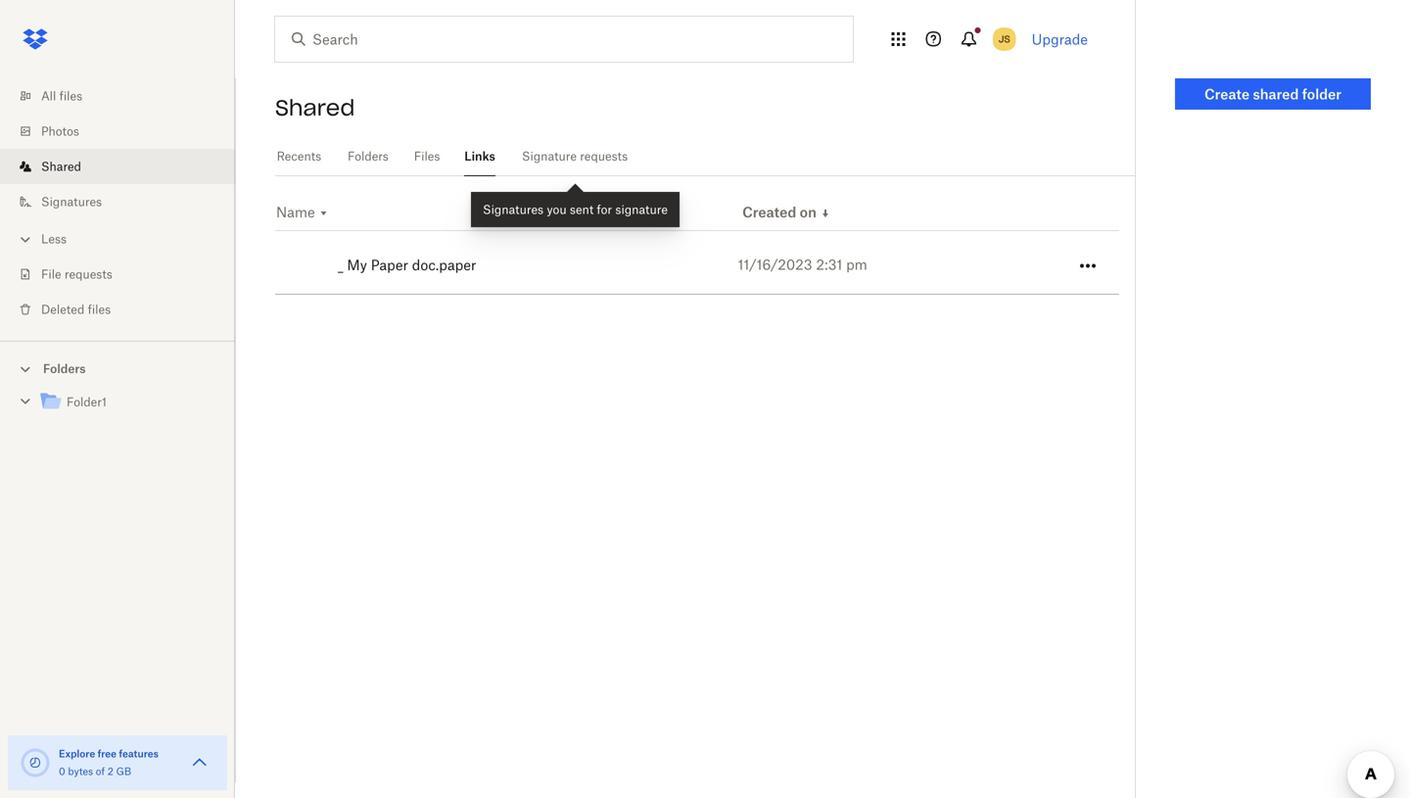 Task type: describe. For each thing, give the bounding box(es) containing it.
explore free features 0 bytes of 2 gb
[[59, 748, 159, 778]]

_ my paper doc.paper
[[338, 257, 476, 273]]

created on
[[743, 204, 817, 220]]

file requests
[[41, 267, 112, 282]]

created
[[743, 204, 797, 220]]

folders button
[[0, 354, 235, 382]]

all files
[[41, 89, 82, 103]]

name
[[276, 204, 315, 220]]

signatures you sent for signature
[[483, 202, 668, 217]]

doc.paper
[[412, 257, 476, 273]]

photos
[[41, 124, 79, 139]]

create
[[1205, 86, 1250, 102]]

folder
[[1302, 86, 1342, 102]]

gb
[[116, 765, 131, 778]]

template stateless image
[[820, 207, 831, 219]]

all
[[41, 89, 56, 103]]

links
[[464, 149, 495, 164]]

2
[[108, 765, 114, 778]]

signature
[[522, 149, 577, 164]]

requests for signature requests
[[580, 149, 628, 164]]

created on button
[[743, 204, 831, 222]]

paper
[[371, 257, 408, 273]]

_
[[338, 257, 343, 273]]

upgrade
[[1032, 31, 1088, 48]]

less
[[41, 232, 67, 246]]

you
[[547, 202, 567, 217]]

signature requests link
[[519, 137, 631, 173]]

dropbox image
[[16, 20, 55, 59]]

free
[[98, 748, 117, 760]]

template stateless image
[[318, 207, 330, 219]]

_ my paper doc.paper link
[[291, 232, 738, 296]]

1 horizontal spatial shared
[[275, 94, 355, 121]]

create shared folder button
[[1175, 78, 1371, 110]]

deleted files
[[41, 302, 111, 317]]

for
[[597, 202, 612, 217]]

folders inside 'button'
[[43, 361, 86, 376]]

folder1
[[67, 395, 107, 409]]

files for deleted files
[[88, 302, 111, 317]]

name button
[[276, 204, 330, 222]]

create shared folder
[[1205, 86, 1342, 102]]

signature
[[615, 202, 668, 217]]

shared inside list item
[[41, 159, 81, 174]]



Task type: vqa. For each thing, say whether or not it's contained in the screenshot.
BYTES
yes



Task type: locate. For each thing, give the bounding box(es) containing it.
sent
[[570, 202, 594, 217]]

folders
[[348, 149, 389, 164], [43, 361, 86, 376]]

shared
[[275, 94, 355, 121], [41, 159, 81, 174]]

all files link
[[16, 78, 235, 114]]

1 vertical spatial files
[[88, 302, 111, 317]]

recents
[[277, 149, 321, 164]]

0 vertical spatial shared
[[275, 94, 355, 121]]

my
[[347, 257, 367, 273]]

1 vertical spatial folders
[[43, 361, 86, 376]]

0 vertical spatial files
[[59, 89, 82, 103]]

folder1 link
[[39, 389, 219, 416]]

shared list item
[[0, 149, 235, 184]]

folders link
[[347, 137, 390, 173]]

1 horizontal spatial requests
[[580, 149, 628, 164]]

1 horizontal spatial folders
[[348, 149, 389, 164]]

pm
[[846, 256, 868, 273]]

0 horizontal spatial signatures
[[41, 194, 102, 209]]

deleted files link
[[16, 292, 235, 327]]

shared up recents "link"
[[275, 94, 355, 121]]

signatures up less
[[41, 194, 102, 209]]

requests right file
[[65, 267, 112, 282]]

js
[[999, 33, 1010, 45]]

signatures left you
[[483, 202, 544, 217]]

files right deleted
[[88, 302, 111, 317]]

photos link
[[16, 114, 235, 149]]

signatures inside 'link'
[[41, 194, 102, 209]]

Search in folder "Dropbox" text field
[[312, 28, 813, 50]]

tab list
[[275, 137, 1135, 176]]

2:31
[[816, 256, 843, 273]]

0 horizontal spatial shared
[[41, 159, 81, 174]]

files link
[[413, 137, 441, 173]]

upgrade link
[[1032, 31, 1088, 48]]

folders left files
[[348, 149, 389, 164]]

tab list containing recents
[[275, 137, 1135, 176]]

1 vertical spatial requests
[[65, 267, 112, 282]]

11/16/2023
[[738, 256, 812, 273]]

features
[[119, 748, 159, 760]]

requests inside tab list
[[580, 149, 628, 164]]

0 horizontal spatial requests
[[65, 267, 112, 282]]

11/16/2023 2:31 pm
[[738, 256, 868, 273]]

list containing all files
[[0, 67, 235, 341]]

explore
[[59, 748, 95, 760]]

files right "all"
[[59, 89, 82, 103]]

deleted
[[41, 302, 85, 317]]

files for all files
[[59, 89, 82, 103]]

of
[[96, 765, 105, 778]]

bytes
[[68, 765, 93, 778]]

folders up the folder1
[[43, 361, 86, 376]]

shared down photos
[[41, 159, 81, 174]]

1 horizontal spatial signatures
[[483, 202, 544, 217]]

signatures for signatures you sent for signature
[[483, 202, 544, 217]]

0
[[59, 765, 65, 778]]

js button
[[989, 24, 1020, 55]]

links link
[[464, 137, 496, 173]]

signatures link
[[16, 184, 235, 219]]

signatures for signatures
[[41, 194, 102, 209]]

0 vertical spatial folders
[[348, 149, 389, 164]]

requests up for
[[580, 149, 628, 164]]

files
[[59, 89, 82, 103], [88, 302, 111, 317]]

file requests link
[[16, 257, 235, 292]]

on
[[800, 204, 817, 220]]

0 horizontal spatial folders
[[43, 361, 86, 376]]

1 vertical spatial shared
[[41, 159, 81, 174]]

less image
[[16, 230, 35, 249]]

quota usage element
[[20, 747, 51, 779]]

recents link
[[275, 137, 323, 173]]

requests for file requests
[[65, 267, 112, 282]]

signatures
[[41, 194, 102, 209], [483, 202, 544, 217]]

more actions image
[[1076, 254, 1100, 278]]

signature requests
[[522, 149, 628, 164]]

shared
[[1253, 86, 1299, 102]]

file
[[41, 267, 61, 282]]

shared link
[[16, 149, 235, 184]]

folders inside tab list
[[348, 149, 389, 164]]

1 horizontal spatial files
[[88, 302, 111, 317]]

requests
[[580, 149, 628, 164], [65, 267, 112, 282]]

files
[[414, 149, 440, 164]]

0 horizontal spatial files
[[59, 89, 82, 103]]

list
[[0, 67, 235, 341]]

0 vertical spatial requests
[[580, 149, 628, 164]]



